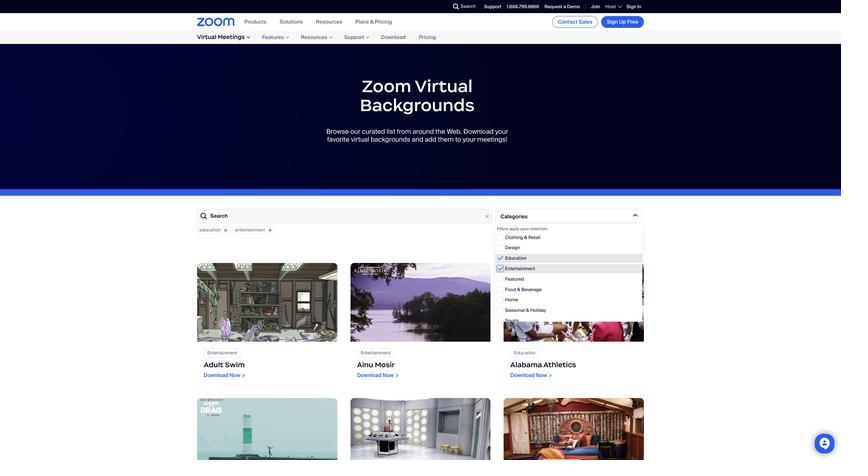 Task type: locate. For each thing, give the bounding box(es) containing it.
0 horizontal spatial entertainment
[[207, 351, 237, 356]]

zoom logo image
[[197, 18, 235, 26]]

sign up free link
[[601, 16, 644, 28]]

food & beverage
[[505, 287, 542, 293]]

request a demo link
[[544, 4, 580, 9]]

support inside popup button
[[344, 34, 364, 41]]

download inside alabama athletics download now
[[510, 373, 535, 379]]

download down alabama
[[510, 373, 535, 379]]

1 horizontal spatial search
[[461, 3, 476, 9]]

& for plans
[[370, 19, 374, 25]]

virtual
[[197, 34, 216, 41], [415, 76, 473, 97]]

features
[[262, 34, 284, 41]]

featured
[[505, 277, 524, 282]]

download right to
[[463, 128, 494, 136]]

resources
[[316, 19, 342, 25], [301, 34, 327, 41]]

0 vertical spatial sign
[[627, 4, 636, 9]]

& left holiday
[[526, 308, 529, 314]]

products button
[[244, 19, 266, 25]]

zoom virtual backgrounds main content
[[0, 44, 841, 461]]

search right search icon
[[461, 3, 476, 9]]

support for support link
[[484, 4, 501, 9]]

entertainment up featured
[[505, 266, 535, 272]]

2 horizontal spatial entertainment
[[505, 266, 535, 272]]

1.888.799.9666 link
[[507, 4, 539, 9]]

your
[[495, 128, 508, 136], [463, 135, 476, 144]]

search
[[461, 3, 476, 9], [210, 213, 228, 220]]

entertainment
[[505, 266, 535, 272], [207, 351, 237, 356], [361, 351, 391, 356]]

now for athletics
[[536, 373, 547, 379]]

3 now from the left
[[383, 373, 394, 379]]

now down mosir
[[383, 373, 394, 379]]

zoom virtual backgrounds
[[360, 76, 475, 116]]

& right plans
[[370, 19, 374, 25]]

clothing
[[505, 235, 523, 241]]

sales
[[579, 18, 592, 25]]

apply
[[509, 227, 519, 232]]

1 now from the left
[[229, 373, 240, 379]]

download inside browse our curated list from around the web. download your favorite virtual backgrounds and add them to your meetings!
[[463, 128, 494, 136]]

0 horizontal spatial virtual
[[197, 34, 216, 41]]

1 vertical spatial pricing
[[419, 34, 436, 41]]

adult
[[204, 361, 223, 370]]

solutions
[[280, 19, 303, 25]]

meetings!
[[477, 135, 507, 144]]

1 vertical spatial resources
[[301, 34, 327, 41]]

meetings
[[218, 34, 245, 41]]

host
[[605, 4, 616, 10]]

0 vertical spatial resources button
[[316, 19, 342, 25]]

now inside ainu mosir download now
[[383, 373, 394, 379]]

sign left up
[[607, 18, 618, 25]]

download
[[381, 34, 406, 41], [463, 128, 494, 136], [204, 373, 228, 379], [510, 373, 535, 379], [357, 373, 382, 379]]

seasonal & holiday
[[505, 308, 546, 314]]

support button
[[338, 33, 375, 42]]

1 horizontal spatial support
[[484, 4, 501, 9]]

up
[[619, 18, 626, 25]]

entertainment up adult
[[207, 351, 237, 356]]

sign left in
[[627, 4, 636, 9]]

around
[[413, 128, 434, 136]]

1 horizontal spatial entertainment
[[361, 351, 391, 356]]

virtual
[[351, 135, 369, 144]]

and
[[412, 135, 423, 144]]

0 vertical spatial education
[[505, 256, 527, 262]]

our
[[350, 128, 360, 136]]

& for food
[[517, 287, 520, 293]]

now down alabama
[[536, 373, 547, 379]]

now
[[229, 373, 240, 379], [536, 373, 547, 379], [383, 373, 394, 379]]

0 horizontal spatial sign
[[607, 18, 618, 25]]

now down swim
[[229, 373, 240, 379]]

0 horizontal spatial pricing
[[375, 19, 392, 25]]

resources down solutions at the left top of page
[[301, 34, 327, 41]]

demo
[[567, 4, 580, 9]]

search up 'education' button
[[210, 213, 228, 220]]

2 horizontal spatial now
[[536, 373, 547, 379]]

education down design
[[505, 256, 527, 262]]

join link
[[591, 4, 600, 9]]

sign
[[627, 4, 636, 9], [607, 18, 618, 25]]

education
[[199, 227, 221, 233]]

download down ainu
[[357, 373, 382, 379]]

alaska is a drag image
[[197, 399, 337, 461]]

1 vertical spatial sign
[[607, 18, 618, 25]]

pricing
[[375, 19, 392, 25], [419, 34, 436, 41]]

resources for virtual meetings
[[301, 34, 327, 41]]

0 vertical spatial resources
[[316, 19, 342, 25]]

resources for products
[[316, 19, 342, 25]]

0 horizontal spatial support
[[344, 34, 364, 41]]

resources button up support popup button
[[316, 19, 342, 25]]

image of a bedroom image
[[504, 399, 644, 461]]

0 vertical spatial support
[[484, 4, 501, 9]]

education
[[505, 256, 527, 262], [514, 351, 535, 356]]

1 vertical spatial resources button
[[294, 33, 338, 42]]

& down upon
[[524, 235, 527, 241]]

virtual meetings button
[[197, 33, 256, 42]]

resources button down solutions at the left top of page
[[294, 33, 338, 42]]

education up alabama
[[514, 351, 535, 356]]

download down adult
[[204, 373, 228, 379]]

2 now from the left
[[536, 373, 547, 379]]

now inside alabama athletics download now
[[536, 373, 547, 379]]

1 horizontal spatial sign
[[627, 4, 636, 9]]

the
[[435, 128, 445, 136]]

join
[[591, 4, 600, 9]]

download down plans & pricing link
[[381, 34, 406, 41]]

0 horizontal spatial now
[[229, 373, 240, 379]]

alabama athletics image
[[504, 263, 644, 342]]

sign inside sign up free link
[[607, 18, 618, 25]]

1 horizontal spatial virtual
[[415, 76, 473, 97]]

resources inside 'popup button'
[[301, 34, 327, 41]]

support left 1.888.799.9666 "link"
[[484, 4, 501, 9]]

0 horizontal spatial your
[[463, 135, 476, 144]]

upon
[[520, 227, 530, 232]]

entertainment
[[235, 227, 265, 233]]

entertainment for ainu mosir
[[361, 351, 391, 356]]

resources up support popup button
[[316, 19, 342, 25]]

& right food
[[517, 287, 520, 293]]

search image
[[453, 4, 459, 10]]

download inside "adult swim download now"
[[204, 373, 228, 379]]

contact sales link
[[552, 16, 598, 28]]

contact
[[558, 18, 578, 25]]

products
[[244, 19, 266, 25]]

download for ainu mosir
[[357, 373, 382, 379]]

sign in link
[[627, 4, 641, 9]]

design
[[505, 245, 520, 251]]

0 vertical spatial virtual
[[197, 34, 216, 41]]

&
[[370, 19, 374, 25], [524, 235, 527, 241], [517, 287, 520, 293], [526, 308, 529, 314]]

entertainment up mosir
[[361, 351, 391, 356]]

None search field
[[429, 1, 455, 12]]

resources button for products
[[316, 19, 342, 25]]

1 vertical spatial search
[[210, 213, 228, 220]]

resources button
[[316, 19, 342, 25], [294, 33, 338, 42]]

support
[[484, 4, 501, 9], [344, 34, 364, 41]]

retail
[[528, 235, 540, 241]]

0 horizontal spatial search
[[210, 213, 228, 220]]

host button
[[605, 4, 621, 10]]

doc who tardis image
[[350, 399, 491, 461]]

backgrounds
[[371, 135, 410, 144]]

1 vertical spatial virtual
[[415, 76, 473, 97]]

now inside "adult swim download now"
[[229, 373, 240, 379]]

download for adult swim
[[204, 373, 228, 379]]

1 horizontal spatial now
[[383, 373, 394, 379]]

virtual meetings
[[197, 34, 245, 41]]

1 vertical spatial support
[[344, 34, 364, 41]]

contact sales
[[558, 18, 592, 25]]

download inside ainu mosir download now
[[357, 373, 382, 379]]

support down plans
[[344, 34, 364, 41]]

to
[[455, 135, 461, 144]]



Task type: describe. For each thing, give the bounding box(es) containing it.
sign for sign in
[[627, 4, 636, 9]]

in
[[637, 4, 641, 9]]

request
[[544, 4, 562, 9]]

clear search image
[[483, 213, 491, 221]]

food
[[505, 287, 516, 293]]

selection
[[530, 227, 547, 232]]

pricing link
[[412, 32, 442, 43]]

curated
[[362, 128, 385, 136]]

adult swim download now
[[204, 361, 245, 379]]

beverage
[[521, 287, 542, 293]]

plans & pricing link
[[355, 19, 392, 25]]

backgrounds
[[360, 94, 475, 116]]

zoom
[[362, 76, 411, 97]]

solutions button
[[280, 19, 303, 25]]

ainu mosir download now
[[357, 361, 395, 379]]

a
[[563, 4, 566, 9]]

now for swim
[[229, 373, 240, 379]]

add
[[425, 135, 436, 144]]

swim
[[225, 361, 245, 370]]

download for alabama athletics
[[510, 373, 535, 379]]

adult swim image
[[197, 263, 337, 342]]

now for mosir
[[383, 373, 394, 379]]

sign up free
[[607, 18, 638, 25]]

download link
[[375, 32, 412, 43]]

plans
[[355, 19, 369, 25]]

entertainment button
[[233, 227, 274, 234]]

categories
[[501, 213, 528, 220]]

0 vertical spatial search
[[461, 3, 476, 9]]

& inside filters apply upon selection clothing & retail
[[524, 235, 527, 241]]

alabama athletics download now
[[510, 361, 576, 379]]

virtual inside the zoom virtual backgrounds
[[415, 76, 473, 97]]

from
[[397, 128, 411, 136]]

sign in
[[627, 4, 641, 9]]

holiday
[[530, 308, 546, 314]]

web.
[[447, 128, 462, 136]]

them
[[438, 135, 454, 144]]

sports
[[505, 318, 519, 324]]

favorite
[[327, 135, 349, 144]]

ainu mosir image
[[350, 263, 491, 342]]

mosir
[[375, 361, 395, 370]]

& for seasonal
[[526, 308, 529, 314]]

1 horizontal spatial your
[[495, 128, 508, 136]]

resources button for virtual meetings
[[294, 33, 338, 42]]

entertainment for adult swim
[[207, 351, 237, 356]]

browse our curated list from around the web. download your favorite virtual backgrounds and add them to your meetings!
[[326, 128, 508, 144]]

seasonal
[[505, 308, 525, 314]]

search image
[[453, 4, 459, 10]]

list
[[387, 128, 395, 136]]

categories button
[[495, 209, 642, 224]]

plans & pricing
[[355, 19, 392, 25]]

filters
[[497, 227, 508, 232]]

alabama
[[510, 361, 542, 370]]

1 vertical spatial education
[[514, 351, 535, 356]]

filters apply upon selection clothing & retail
[[497, 227, 547, 241]]

browse
[[326, 128, 349, 136]]

home
[[505, 297, 518, 303]]

sign for sign up free
[[607, 18, 618, 25]]

features button
[[256, 33, 294, 42]]

free
[[627, 18, 638, 25]]

0 vertical spatial pricing
[[375, 19, 392, 25]]

virtual inside virtual meetings dropdown button
[[197, 34, 216, 41]]

athletics
[[543, 361, 576, 370]]

support for support popup button
[[344, 34, 364, 41]]

request a demo
[[544, 4, 580, 9]]

1.888.799.9666
[[507, 4, 539, 9]]

education button
[[197, 227, 230, 234]]

search inside "zoom virtual backgrounds" main content
[[210, 213, 228, 220]]

support link
[[484, 4, 501, 9]]

Search text field
[[197, 209, 492, 224]]

ainu
[[357, 361, 373, 370]]

1 horizontal spatial pricing
[[419, 34, 436, 41]]



Task type: vqa. For each thing, say whether or not it's contained in the screenshot.
1 / 5 group
no



